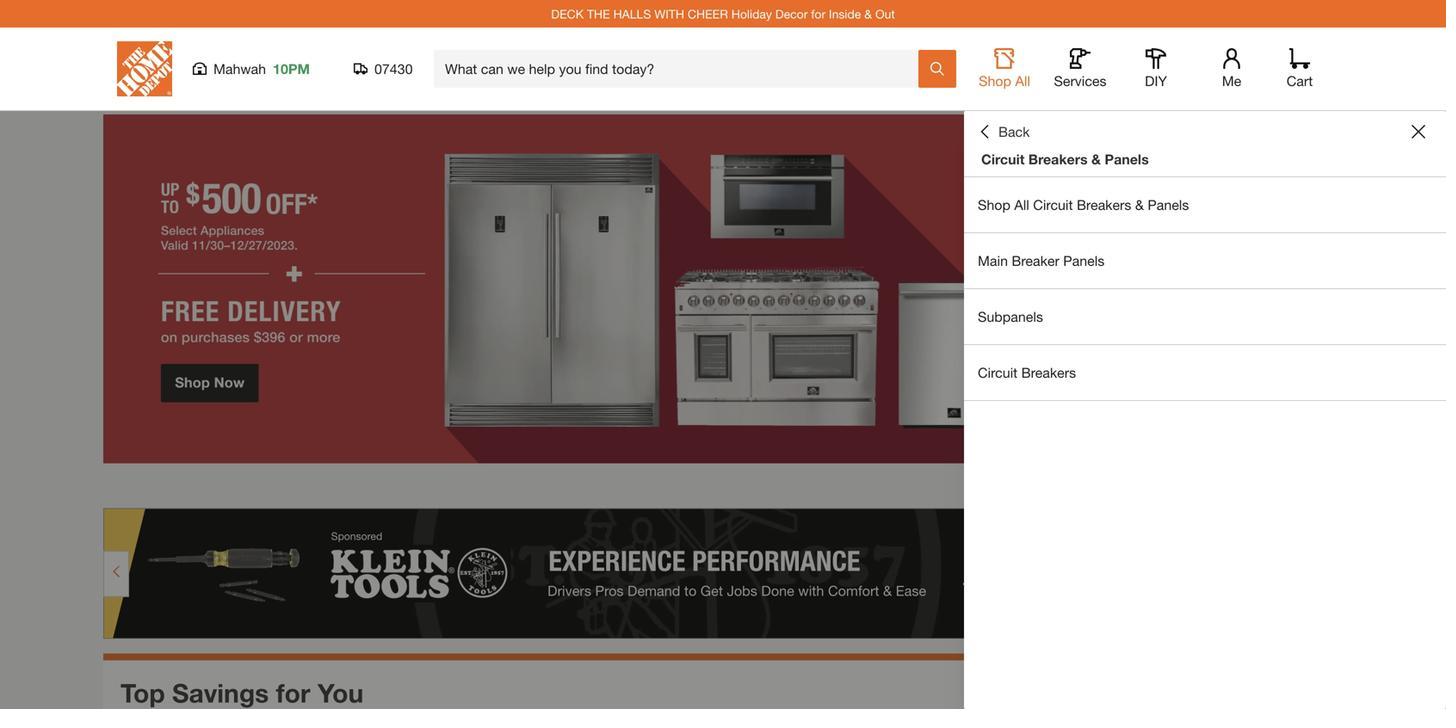 Task type: locate. For each thing, give the bounding box(es) containing it.
deck
[[551, 7, 584, 21]]

&
[[865, 7, 872, 21], [1092, 151, 1101, 167], [1135, 197, 1144, 213]]

shop all circuit breakers & panels link
[[964, 177, 1446, 232]]

panels
[[1105, 151, 1149, 167], [1148, 197, 1189, 213], [1063, 253, 1105, 269]]

circuit for circuit breakers
[[978, 365, 1018, 381]]

0 vertical spatial for
[[811, 7, 826, 21]]

1 vertical spatial shop
[[978, 197, 1011, 213]]

the home depot logo image
[[117, 41, 172, 96]]

shop for shop all
[[979, 73, 1012, 89]]

diy
[[1145, 73, 1167, 89]]

subpanels link
[[964, 289, 1446, 344]]

main breaker panels
[[978, 253, 1105, 269]]

back
[[999, 124, 1030, 140]]

image for  30nov2023-hp-bau-mw44-45-hero4-appliances image
[[103, 115, 1343, 464]]

10pm
[[273, 61, 310, 77]]

shop inside button
[[979, 73, 1012, 89]]

panels right breaker
[[1063, 253, 1105, 269]]

07430
[[374, 61, 413, 77]]

circuit breakers
[[978, 365, 1076, 381]]

2 vertical spatial breakers
[[1022, 365, 1076, 381]]

all
[[1015, 73, 1030, 89], [1014, 197, 1030, 213]]

breakers down "back"
[[1029, 151, 1088, 167]]

panels up shop all circuit breakers & panels
[[1105, 151, 1149, 167]]

top savings for you
[[121, 678, 364, 708]]

shop for shop all circuit breakers & panels
[[978, 197, 1011, 213]]

for
[[811, 7, 826, 21], [276, 678, 310, 708]]

cheer
[[688, 7, 728, 21]]

all up "back"
[[1015, 73, 1030, 89]]

services
[[1054, 73, 1107, 89]]

circuit down the back button at the top of page
[[981, 151, 1025, 167]]

0 vertical spatial breakers
[[1029, 151, 1088, 167]]

shop up the back button at the top of page
[[979, 73, 1012, 89]]

2 vertical spatial &
[[1135, 197, 1144, 213]]

breakers down 'circuit breakers & panels'
[[1077, 197, 1132, 213]]

& inside menu
[[1135, 197, 1144, 213]]

circuit
[[981, 151, 1025, 167], [1033, 197, 1073, 213], [978, 365, 1018, 381]]

1 vertical spatial all
[[1014, 197, 1030, 213]]

menu
[[964, 177, 1446, 401]]

2 vertical spatial circuit
[[978, 365, 1018, 381]]

panels up main breaker panels link
[[1148, 197, 1189, 213]]

savings
[[172, 678, 269, 708]]

main breaker panels link
[[964, 233, 1446, 288]]

shop inside menu
[[978, 197, 1011, 213]]

breakers for circuit breakers
[[1022, 365, 1076, 381]]

1 horizontal spatial for
[[811, 7, 826, 21]]

shop up main
[[978, 197, 1011, 213]]

0 vertical spatial all
[[1015, 73, 1030, 89]]

0 horizontal spatial for
[[276, 678, 310, 708]]

halls
[[613, 7, 651, 21]]

breakers
[[1029, 151, 1088, 167], [1077, 197, 1132, 213], [1022, 365, 1076, 381]]

for left 'you'
[[276, 678, 310, 708]]

0 vertical spatial circuit
[[981, 151, 1025, 167]]

all up breaker
[[1014, 197, 1030, 213]]

1 horizontal spatial &
[[1092, 151, 1101, 167]]

for left inside
[[811, 7, 826, 21]]

top
[[121, 678, 165, 708]]

mahwah 10pm
[[214, 61, 310, 77]]

circuit down subpanels
[[978, 365, 1018, 381]]

1 vertical spatial &
[[1092, 151, 1101, 167]]

shop all
[[979, 73, 1030, 89]]

circuit down 'circuit breakers & panels'
[[1033, 197, 1073, 213]]

shop all circuit breakers & panels
[[978, 197, 1189, 213]]

the
[[587, 7, 610, 21]]

breakers down subpanels
[[1022, 365, 1076, 381]]

2 horizontal spatial &
[[1135, 197, 1144, 213]]

0 horizontal spatial &
[[865, 7, 872, 21]]

shop
[[979, 73, 1012, 89], [978, 197, 1011, 213]]

you
[[318, 678, 364, 708]]

all inside button
[[1015, 73, 1030, 89]]

0 vertical spatial shop
[[979, 73, 1012, 89]]

subpanels
[[978, 309, 1043, 325]]

feedback link image
[[1423, 291, 1446, 384]]

What can we help you find today? search field
[[445, 51, 918, 87]]

0 vertical spatial &
[[865, 7, 872, 21]]

circuit breakers link
[[964, 345, 1446, 400]]

all for shop all
[[1015, 73, 1030, 89]]



Task type: describe. For each thing, give the bounding box(es) containing it.
diy button
[[1129, 48, 1184, 90]]

services button
[[1053, 48, 1108, 90]]

all for shop all circuit breakers & panels
[[1014, 197, 1030, 213]]

1 vertical spatial panels
[[1148, 197, 1189, 213]]

1 vertical spatial circuit
[[1033, 197, 1073, 213]]

me
[[1222, 73, 1242, 89]]

back button
[[978, 123, 1030, 140]]

me button
[[1204, 48, 1260, 90]]

breaker
[[1012, 253, 1060, 269]]

mahwah
[[214, 61, 266, 77]]

drawer close image
[[1412, 125, 1426, 139]]

07430 button
[[354, 60, 413, 77]]

deck the halls with cheer holiday decor for inside & out
[[551, 7, 895, 21]]

circuit breakers & panels
[[981, 151, 1149, 167]]

cart link
[[1281, 48, 1319, 90]]

holiday
[[732, 7, 772, 21]]

decor
[[775, 7, 808, 21]]

menu containing shop all circuit breakers & panels
[[964, 177, 1446, 401]]

circuit for circuit breakers & panels
[[981, 151, 1025, 167]]

inside
[[829, 7, 861, 21]]

2 vertical spatial panels
[[1063, 253, 1105, 269]]

cart
[[1287, 73, 1313, 89]]

shop all button
[[977, 48, 1032, 90]]

deck the halls with cheer holiday decor for inside & out link
[[551, 7, 895, 21]]

breakers for circuit breakers & panels
[[1029, 151, 1088, 167]]

out
[[875, 7, 895, 21]]

1 vertical spatial for
[[276, 678, 310, 708]]

1 vertical spatial breakers
[[1077, 197, 1132, 213]]

with
[[655, 7, 684, 21]]

0 vertical spatial panels
[[1105, 151, 1149, 167]]

main
[[978, 253, 1008, 269]]



Task type: vqa. For each thing, say whether or not it's contained in the screenshot.
Panels to the bottom
yes



